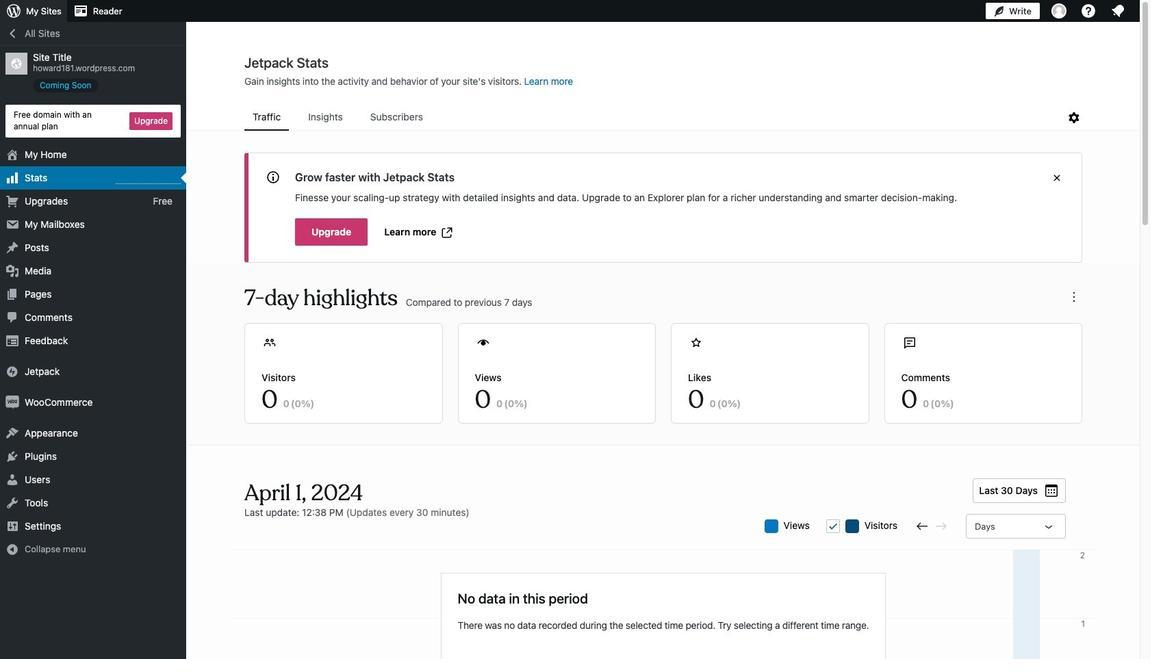 Task type: locate. For each thing, give the bounding box(es) containing it.
img image
[[5, 365, 19, 378], [5, 395, 19, 409]]

0 vertical spatial img image
[[5, 365, 19, 378]]

1 img image from the top
[[5, 365, 19, 378]]

my profile image
[[1052, 3, 1067, 18]]

2 img image from the top
[[5, 395, 19, 409]]

manage your notifications image
[[1110, 3, 1126, 19]]

None checkbox
[[826, 520, 840, 533]]

1 vertical spatial img image
[[5, 395, 19, 409]]

menu
[[244, 105, 1066, 131]]



Task type: vqa. For each thing, say whether or not it's contained in the screenshot.
lock image at left bottom
no



Task type: describe. For each thing, give the bounding box(es) containing it.
close image
[[1049, 170, 1065, 186]]

help image
[[1081, 3, 1097, 19]]

menu inside jetpack stats main content
[[244, 105, 1066, 131]]

highest hourly views 0 image
[[116, 175, 181, 184]]

none checkbox inside jetpack stats main content
[[826, 520, 840, 533]]

jetpack stats main content
[[187, 54, 1140, 659]]



